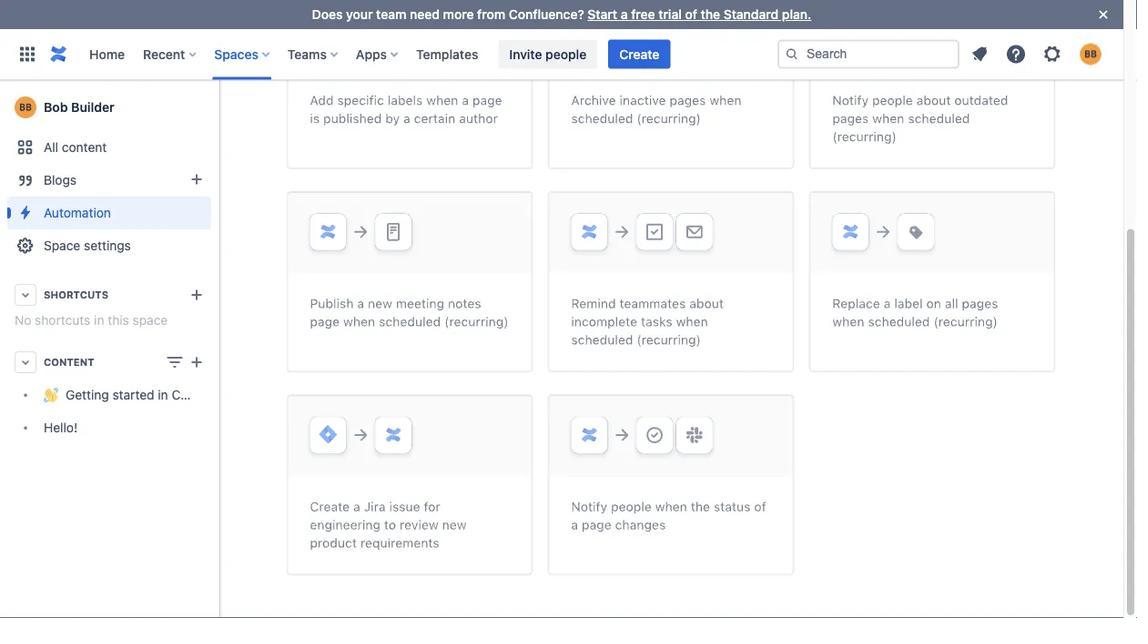 Task type: locate. For each thing, give the bounding box(es) containing it.
this
[[108, 313, 129, 328]]

bob builder
[[44, 100, 115, 115]]

confluence image
[[47, 43, 69, 65]]

teams
[[288, 46, 327, 61]]

blogs link
[[7, 164, 211, 197]]

0 horizontal spatial in
[[94, 313, 104, 328]]

1 horizontal spatial in
[[158, 388, 168, 403]]

teams button
[[282, 40, 345, 69]]

create a page image
[[186, 352, 208, 373]]

in right started
[[158, 388, 168, 403]]

more
[[443, 7, 474, 22]]

does your team need more from confluence? start a free trial of the standard plan.
[[312, 7, 812, 22]]

invite
[[510, 46, 542, 61]]

no
[[15, 313, 31, 328]]

blogs
[[44, 173, 77, 188]]

start a free trial of the standard plan. link
[[588, 7, 812, 22]]

home link
[[84, 40, 130, 69]]

tree containing getting started in confluence
[[7, 379, 239, 445]]

banner containing home
[[0, 29, 1124, 80]]

close image
[[1093, 4, 1115, 26]]

trial
[[659, 7, 682, 22]]

settings icon image
[[1042, 43, 1064, 65]]

people
[[546, 46, 587, 61]]

content
[[44, 357, 94, 368]]

all
[[44, 140, 58, 155]]

need
[[410, 7, 440, 22]]

shortcuts
[[35, 313, 91, 328]]

bob
[[44, 100, 68, 115]]

space settings link
[[7, 230, 211, 262]]

create a blog image
[[186, 169, 208, 190]]

the
[[701, 7, 721, 22]]

content
[[62, 140, 107, 155]]

in left this
[[94, 313, 104, 328]]

apps
[[356, 46, 387, 61]]

spaces
[[214, 46, 259, 61]]

all content
[[44, 140, 107, 155]]

0 vertical spatial in
[[94, 313, 104, 328]]

free
[[631, 7, 656, 22]]

recent button
[[138, 40, 203, 69]]

plan.
[[782, 7, 812, 22]]

your profile and preferences image
[[1080, 43, 1102, 65]]

add shortcut image
[[186, 284, 208, 306]]

shortcuts
[[44, 289, 109, 301]]

settings
[[84, 238, 131, 253]]

all content link
[[7, 131, 211, 164]]

notification icon image
[[969, 43, 991, 65]]

tree
[[7, 379, 239, 445]]

apps button
[[351, 40, 405, 69]]

started
[[113, 388, 154, 403]]

global element
[[11, 29, 778, 80]]

1 vertical spatial in
[[158, 388, 168, 403]]

does
[[312, 7, 343, 22]]

home
[[89, 46, 125, 61]]

invite people
[[510, 46, 587, 61]]

change view image
[[164, 352, 186, 373]]

in
[[94, 313, 104, 328], [158, 388, 168, 403]]

space settings
[[44, 238, 131, 253]]

templates link
[[411, 40, 484, 69]]

banner
[[0, 29, 1124, 80]]



Task type: describe. For each thing, give the bounding box(es) containing it.
tree inside 'space' 'element'
[[7, 379, 239, 445]]

Search field
[[778, 40, 960, 69]]

getting started in confluence link
[[7, 379, 239, 412]]

getting
[[66, 388, 109, 403]]

create link
[[609, 40, 671, 69]]

space element
[[0, 80, 239, 619]]

elevate automation upsell image image
[[286, 0, 1056, 577]]

space
[[133, 313, 168, 328]]

bob builder link
[[7, 89, 211, 126]]

builder
[[71, 100, 115, 115]]

confluence
[[172, 388, 239, 403]]

space
[[44, 238, 80, 253]]

hello! link
[[7, 412, 211, 445]]

from
[[478, 7, 506, 22]]

spaces button
[[209, 40, 277, 69]]

automation link
[[7, 197, 211, 230]]

of
[[685, 7, 698, 22]]

your
[[346, 7, 373, 22]]

in for started
[[158, 388, 168, 403]]

hello!
[[44, 420, 78, 435]]

search image
[[785, 47, 800, 61]]

recent
[[143, 46, 185, 61]]

create
[[620, 46, 660, 61]]

invite people button
[[499, 40, 598, 69]]

help icon image
[[1006, 43, 1028, 65]]

confluence image
[[47, 43, 69, 65]]

appswitcher icon image
[[16, 43, 38, 65]]

a
[[621, 7, 628, 22]]

getting started in confluence
[[66, 388, 239, 403]]

confluence?
[[509, 7, 585, 22]]

automation
[[44, 205, 111, 220]]

start
[[588, 7, 618, 22]]

content button
[[7, 346, 211, 379]]

in for shortcuts
[[94, 313, 104, 328]]

team
[[376, 7, 407, 22]]

shortcuts button
[[7, 279, 211, 312]]

no shortcuts in this space
[[15, 313, 168, 328]]

templates
[[416, 46, 479, 61]]

standard
[[724, 7, 779, 22]]

collapse sidebar image
[[199, 89, 239, 126]]



Task type: vqa. For each thing, say whether or not it's contained in the screenshot.
Notice at collection
no



